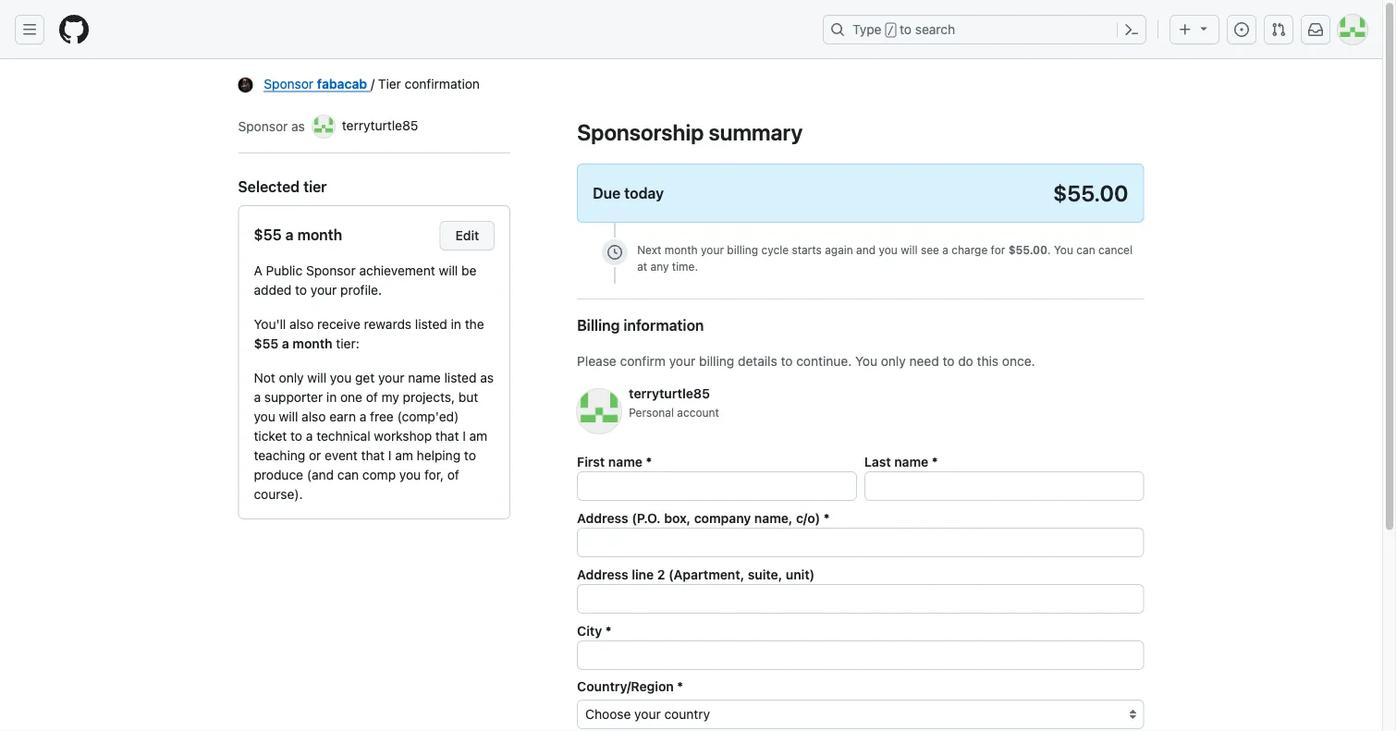Task type: locate. For each thing, give the bounding box(es) containing it.
of right for,
[[447, 467, 460, 482]]

to right helping
[[464, 448, 476, 463]]

also inside not only will you get your name listed as a supporter in one of my projects, but you will also earn a free (comp'ed) ticket to a technical workshop that i am teaching or event that i am helping to produce (and can comp you for, of course).
[[302, 409, 326, 424]]

1 vertical spatial billing
[[699, 353, 735, 369]]

/ right type
[[888, 24, 894, 37]]

1 vertical spatial address
[[577, 567, 629, 582]]

1 horizontal spatial can
[[1077, 243, 1096, 256]]

0 vertical spatial address
[[577, 511, 629, 526]]

am
[[469, 428, 488, 444], [395, 448, 413, 463]]

2 vertical spatial sponsor
[[306, 263, 356, 278]]

only
[[881, 353, 906, 369], [279, 370, 304, 385]]

address left line
[[577, 567, 629, 582]]

0 horizontal spatial @terryturtle85 image
[[312, 116, 335, 138]]

1 vertical spatial also
[[302, 409, 326, 424]]

country/region
[[577, 679, 674, 695]]

also
[[290, 316, 314, 332], [302, 409, 326, 424]]

0 vertical spatial in
[[451, 316, 461, 332]]

you right continue.
[[856, 353, 878, 369]]

0 horizontal spatial i
[[388, 448, 392, 463]]

0 horizontal spatial am
[[395, 448, 413, 463]]

listed inside not only will you get your name listed as a supporter in one of my projects, but you will also earn a free (comp'ed) ticket to a technical workshop that i am teaching or event that i am helping to produce (and can comp you for, of course).
[[444, 370, 477, 385]]

of
[[366, 389, 378, 405], [447, 467, 460, 482]]

sponsor up profile.
[[306, 263, 356, 278]]

will up the supporter
[[307, 370, 327, 385]]

.
[[1048, 243, 1051, 256]]

1 horizontal spatial i
[[463, 428, 466, 444]]

*
[[646, 454, 652, 469], [932, 454, 938, 469], [824, 511, 830, 526], [606, 623, 612, 639], [677, 679, 684, 695]]

also right you'll at top left
[[290, 316, 314, 332]]

@terryturtle85 image down fabacab
[[312, 116, 335, 138]]

1 vertical spatial you
[[856, 353, 878, 369]]

in inside not only will you get your name listed as a supporter in one of my projects, but you will also earn a free (comp'ed) ticket to a technical workshop that i am teaching or event that i am helping to produce (and can comp you for, of course).
[[326, 389, 337, 405]]

2
[[657, 567, 665, 582]]

@terryturtle85 image
[[312, 116, 335, 138], [577, 389, 622, 434]]

can down event
[[337, 467, 359, 482]]

once.
[[1003, 353, 1036, 369]]

that up helping
[[436, 428, 459, 444]]

0 vertical spatial you
[[1054, 243, 1074, 256]]

0 horizontal spatial name
[[408, 370, 441, 385]]

0 horizontal spatial in
[[326, 389, 337, 405]]

1 vertical spatial as
[[480, 370, 494, 385]]

listed inside you'll also receive rewards listed in the $55 a month tier:
[[415, 316, 448, 332]]

1 vertical spatial can
[[337, 467, 359, 482]]

$55
[[254, 226, 282, 244], [254, 336, 279, 351]]

Address line 2 (Apartment, suite, unit) text field
[[577, 585, 1145, 614]]

only up the supporter
[[279, 370, 304, 385]]

month inside you'll also receive rewards listed in the $55 a month tier:
[[293, 336, 333, 351]]

listed
[[415, 316, 448, 332], [444, 370, 477, 385]]

you right .
[[1054, 243, 1074, 256]]

terryturtle85 down sponsor fabacab / tier confirmation
[[342, 117, 418, 133]]

1 vertical spatial $55
[[254, 336, 279, 351]]

country/region *
[[577, 679, 684, 695]]

account
[[677, 406, 719, 419]]

1 address from the top
[[577, 511, 629, 526]]

next month your billing cycle starts again and you will see a charge for $55.00
[[637, 243, 1048, 256]]

1 vertical spatial /
[[371, 76, 375, 91]]

also down the supporter
[[302, 409, 326, 424]]

my
[[382, 389, 399, 405]]

name right last
[[895, 454, 929, 469]]

a down you'll at top left
[[282, 336, 289, 351]]

0 horizontal spatial /
[[371, 76, 375, 91]]

will down the supporter
[[279, 409, 298, 424]]

0 vertical spatial also
[[290, 316, 314, 332]]

0 horizontal spatial $55.00
[[1009, 243, 1048, 256]]

1 horizontal spatial only
[[881, 353, 906, 369]]

that up comp
[[361, 448, 385, 463]]

/
[[888, 24, 894, 37], [371, 76, 375, 91]]

name up projects,
[[408, 370, 441, 385]]

0 horizontal spatial can
[[337, 467, 359, 482]]

can left cancel
[[1077, 243, 1096, 256]]

name,
[[755, 511, 793, 526]]

1 horizontal spatial that
[[436, 428, 459, 444]]

address
[[577, 511, 629, 526], [577, 567, 629, 582]]

sponsor right @fabacab image
[[264, 76, 314, 91]]

1 vertical spatial in
[[326, 389, 337, 405]]

1 vertical spatial @terryturtle85 image
[[577, 389, 622, 434]]

of left the my
[[366, 389, 378, 405]]

2 address from the top
[[577, 567, 629, 582]]

1 horizontal spatial as
[[480, 370, 494, 385]]

clock image
[[608, 245, 623, 260]]

0 vertical spatial terryturtle85
[[342, 117, 418, 133]]

in inside you'll also receive rewards listed in the $55 a month tier:
[[451, 316, 461, 332]]

1 $55 from the top
[[254, 226, 282, 244]]

1 vertical spatial sponsor
[[238, 119, 288, 134]]

$55.00 up cancel
[[1054, 180, 1129, 206]]

1 horizontal spatial $55.00
[[1054, 180, 1129, 206]]

0 vertical spatial can
[[1077, 243, 1096, 256]]

2 horizontal spatial name
[[895, 454, 929, 469]]

1 vertical spatial of
[[447, 467, 460, 482]]

0 vertical spatial billing
[[727, 243, 759, 256]]

am down workshop
[[395, 448, 413, 463]]

you
[[879, 243, 898, 256], [330, 370, 352, 385], [254, 409, 275, 424], [399, 467, 421, 482]]

1 horizontal spatial /
[[888, 24, 894, 37]]

listed up 'but'
[[444, 370, 477, 385]]

next
[[637, 243, 662, 256]]

0 vertical spatial of
[[366, 389, 378, 405]]

as inside not only will you get your name listed as a supporter in one of my projects, but you will also earn a free (comp'ed) ticket to a technical workshop that i am teaching or event that i am helping to produce (and can comp you for, of course).
[[480, 370, 494, 385]]

you
[[1054, 243, 1074, 256], [856, 353, 878, 369]]

also inside you'll also receive rewards listed in the $55 a month tier:
[[290, 316, 314, 332]]

selected tier
[[238, 178, 327, 196]]

public
[[266, 263, 303, 278]]

0 horizontal spatial terryturtle85
[[342, 117, 418, 133]]

1 horizontal spatial am
[[469, 428, 488, 444]]

to right the details
[[781, 353, 793, 369]]

as up selected tier
[[291, 119, 305, 134]]

city *
[[577, 623, 612, 639]]

last
[[865, 454, 891, 469]]

sponsor inside a public sponsor achievement will be added to your profile.
[[306, 263, 356, 278]]

1 horizontal spatial name
[[609, 454, 643, 469]]

$55 down you'll at top left
[[254, 336, 279, 351]]

terryturtle85
[[342, 117, 418, 133], [629, 386, 710, 401]]

0 vertical spatial am
[[469, 428, 488, 444]]

month down tier
[[297, 226, 342, 244]]

for,
[[425, 467, 444, 482]]

/ inside type / to search
[[888, 24, 894, 37]]

0 vertical spatial only
[[881, 353, 906, 369]]

0 vertical spatial listed
[[415, 316, 448, 332]]

1 vertical spatial $55.00
[[1009, 243, 1048, 256]]

listed left the
[[415, 316, 448, 332]]

your right confirm
[[669, 353, 696, 369]]

time.
[[672, 260, 698, 273]]

will left the be
[[439, 263, 458, 278]]

name
[[408, 370, 441, 385], [609, 454, 643, 469], [895, 454, 929, 469]]

billing
[[577, 317, 620, 334]]

at
[[637, 260, 648, 273]]

your up receive
[[311, 282, 337, 297]]

i up comp
[[388, 448, 392, 463]]

a left free
[[360, 409, 367, 424]]

can inside not only will you get your name listed as a supporter in one of my projects, but you will also earn a free (comp'ed) ticket to a technical workshop that i am teaching or event that i am helping to produce (and can comp you for, of course).
[[337, 467, 359, 482]]

. you can cancel at any time.
[[637, 243, 1133, 273]]

comp
[[362, 467, 396, 482]]

name right the first
[[609, 454, 643, 469]]

1 horizontal spatial @terryturtle85 image
[[577, 389, 622, 434]]

0 vertical spatial as
[[291, 119, 305, 134]]

cancel
[[1099, 243, 1133, 256]]

sponsor down @fabacab image
[[238, 119, 288, 134]]

details
[[738, 353, 778, 369]]

billing
[[727, 243, 759, 256], [699, 353, 735, 369]]

continue.
[[797, 353, 852, 369]]

0 vertical spatial $55
[[254, 226, 282, 244]]

to down public
[[295, 282, 307, 297]]

billing left the details
[[699, 353, 735, 369]]

can
[[1077, 243, 1096, 256], [337, 467, 359, 482]]

but
[[459, 389, 478, 405]]

$55.00 right 'for'
[[1009, 243, 1048, 256]]

month up time.
[[665, 243, 698, 256]]

address for address line 2 (apartment, suite, unit)
[[577, 567, 629, 582]]

1 vertical spatial only
[[279, 370, 304, 385]]

2 $55 from the top
[[254, 336, 279, 351]]

terryturtle85 inside terryturtle85 personal account
[[629, 386, 710, 401]]

/ left tier
[[371, 76, 375, 91]]

$55 up the a
[[254, 226, 282, 244]]

teaching
[[254, 448, 305, 463]]

a public sponsor achievement will be added to your profile.
[[254, 263, 477, 297]]

as down the
[[480, 370, 494, 385]]

to
[[900, 22, 912, 37], [295, 282, 307, 297], [781, 353, 793, 369], [943, 353, 955, 369], [291, 428, 303, 444], [464, 448, 476, 463]]

your inside not only will you get your name listed as a supporter in one of my projects, but you will also earn a free (comp'ed) ticket to a technical workshop that i am teaching or event that i am helping to produce (and can comp you for, of course).
[[378, 370, 405, 385]]

box,
[[664, 511, 691, 526]]

i down 'but'
[[463, 428, 466, 444]]

your up the my
[[378, 370, 405, 385]]

due
[[593, 185, 621, 202]]

@terryturtle85 image down please
[[577, 389, 622, 434]]

issue opened image
[[1235, 22, 1250, 37]]

in
[[451, 316, 461, 332], [326, 389, 337, 405]]

1 horizontal spatial of
[[447, 467, 460, 482]]

0 vertical spatial i
[[463, 428, 466, 444]]

1 vertical spatial terryturtle85
[[629, 386, 710, 401]]

i
[[463, 428, 466, 444], [388, 448, 392, 463]]

address left the (p.o.
[[577, 511, 629, 526]]

git pull request image
[[1272, 22, 1287, 37]]

earn
[[329, 409, 356, 424]]

month down receive
[[293, 336, 333, 351]]

in left the
[[451, 316, 461, 332]]

None text field
[[577, 472, 857, 501], [865, 472, 1145, 501], [577, 528, 1145, 558], [577, 641, 1145, 671], [577, 472, 857, 501], [865, 472, 1145, 501], [577, 528, 1145, 558], [577, 641, 1145, 671]]

any
[[651, 260, 669, 273]]

terryturtle85 for terryturtle85 personal account
[[629, 386, 710, 401]]

am down 'but'
[[469, 428, 488, 444]]

1 vertical spatial that
[[361, 448, 385, 463]]

only left need
[[881, 353, 906, 369]]

in left one
[[326, 389, 337, 405]]

be
[[462, 263, 477, 278]]

* right "country/region"
[[677, 679, 684, 695]]

0 vertical spatial sponsor
[[264, 76, 314, 91]]

0 horizontal spatial you
[[856, 353, 878, 369]]

1 horizontal spatial terryturtle85
[[629, 386, 710, 401]]

first
[[577, 454, 605, 469]]

billing left cycle at right
[[727, 243, 759, 256]]

need
[[910, 353, 940, 369]]

1 vertical spatial listed
[[444, 370, 477, 385]]

1 horizontal spatial you
[[1054, 243, 1074, 256]]

free
[[370, 409, 394, 424]]

your inside a public sponsor achievement will be added to your profile.
[[311, 282, 337, 297]]

will inside a public sponsor achievement will be added to your profile.
[[439, 263, 458, 278]]

0 vertical spatial /
[[888, 24, 894, 37]]

you'll
[[254, 316, 286, 332]]

* right city
[[606, 623, 612, 639]]

1 horizontal spatial in
[[451, 316, 461, 332]]

first name *
[[577, 454, 652, 469]]

0 horizontal spatial only
[[279, 370, 304, 385]]

that
[[436, 428, 459, 444], [361, 448, 385, 463]]

terryturtle85 up personal
[[629, 386, 710, 401]]

edit
[[456, 228, 479, 243]]

1 vertical spatial am
[[395, 448, 413, 463]]



Task type: describe. For each thing, give the bounding box(es) containing it.
added
[[254, 282, 292, 297]]

personal
[[629, 406, 674, 419]]

billing for cycle
[[727, 243, 759, 256]]

company
[[694, 511, 751, 526]]

a inside you'll also receive rewards listed in the $55 a month tier:
[[282, 336, 289, 351]]

you up ticket
[[254, 409, 275, 424]]

summary
[[709, 119, 803, 145]]

billing information
[[577, 317, 704, 334]]

one
[[340, 389, 363, 405]]

supporter
[[264, 389, 323, 405]]

command palette image
[[1125, 22, 1140, 37]]

a right see
[[943, 243, 949, 256]]

you inside . you can cancel at any time.
[[1054, 243, 1074, 256]]

search
[[916, 22, 956, 37]]

event
[[325, 448, 358, 463]]

suite,
[[748, 567, 783, 582]]

tier
[[303, 178, 327, 196]]

sponsorship summary
[[577, 119, 803, 145]]

a up public
[[286, 226, 294, 244]]

achievement
[[359, 263, 435, 278]]

cycle
[[762, 243, 789, 256]]

* down personal
[[646, 454, 652, 469]]

0 horizontal spatial as
[[291, 119, 305, 134]]

technical
[[317, 428, 371, 444]]

ticket
[[254, 428, 287, 444]]

not only will you get your name listed as a supporter in one of my projects, but you will also earn a free (comp'ed) ticket to a technical workshop that i am teaching or event that i am helping to produce (and can comp you for, of course).
[[254, 370, 494, 502]]

unit)
[[786, 567, 815, 582]]

homepage image
[[59, 15, 89, 44]]

you up one
[[330, 370, 352, 385]]

you left for,
[[399, 467, 421, 482]]

and
[[857, 243, 876, 256]]

(comp'ed)
[[397, 409, 459, 424]]

you right and at the right of the page
[[879, 243, 898, 256]]

* right last
[[932, 454, 938, 469]]

address line 2 (apartment, suite, unit)
[[577, 567, 815, 582]]

sponsorship
[[577, 119, 704, 145]]

sponsor fabacab / tier confirmation
[[264, 76, 480, 91]]

a up or
[[306, 428, 313, 444]]

city
[[577, 623, 602, 639]]

not
[[254, 370, 275, 385]]

information
[[624, 317, 704, 334]]

0 vertical spatial that
[[436, 428, 459, 444]]

or
[[309, 448, 321, 463]]

notifications image
[[1309, 22, 1324, 37]]

rewards
[[364, 316, 412, 332]]

a down not
[[254, 389, 261, 405]]

tier
[[378, 76, 401, 91]]

terryturtle85 personal account
[[629, 386, 719, 419]]

starts
[[792, 243, 822, 256]]

due today
[[593, 185, 664, 202]]

name for last name *
[[895, 454, 929, 469]]

0 horizontal spatial that
[[361, 448, 385, 463]]

to up teaching
[[291, 428, 303, 444]]

projects,
[[403, 389, 455, 405]]

fabacab
[[317, 76, 367, 91]]

will left see
[[901, 243, 918, 256]]

sponsor for sponsor fabacab / tier confirmation
[[264, 76, 314, 91]]

your left cycle at right
[[701, 243, 724, 256]]

produce
[[254, 467, 303, 482]]

please confirm your billing details to continue. you only need to do this once.
[[577, 353, 1036, 369]]

1 vertical spatial i
[[388, 448, 392, 463]]

line
[[632, 567, 654, 582]]

$55 inside you'll also receive rewards listed in the $55 a month tier:
[[254, 336, 279, 351]]

do
[[958, 353, 974, 369]]

billing for details
[[699, 353, 735, 369]]

can inside . you can cancel at any time.
[[1077, 243, 1096, 256]]

triangle down image
[[1197, 21, 1212, 36]]

to left the search
[[900, 22, 912, 37]]

only inside not only will you get your name listed as a supporter in one of my projects, but you will also earn a free (comp'ed) ticket to a technical workshop that i am teaching or event that i am helping to produce (and can comp you for, of course).
[[279, 370, 304, 385]]

c/o)
[[796, 511, 821, 526]]

to inside a public sponsor achievement will be added to your profile.
[[295, 282, 307, 297]]

charge
[[952, 243, 988, 256]]

helping
[[417, 448, 461, 463]]

today
[[625, 185, 664, 202]]

confirm
[[620, 353, 666, 369]]

receive
[[317, 316, 361, 332]]

address (p.o. box, company name, c/o) *
[[577, 511, 830, 526]]

* right c/o)
[[824, 511, 830, 526]]

to left the do
[[943, 353, 955, 369]]

name for first name *
[[609, 454, 643, 469]]

again
[[825, 243, 853, 256]]

plus image
[[1178, 22, 1193, 37]]

last name *
[[865, 454, 938, 469]]

(and
[[307, 467, 334, 482]]

sponsor for sponsor as
[[238, 119, 288, 134]]

tier:
[[336, 336, 360, 351]]

address for address (p.o. box, company name, c/o) *
[[577, 511, 629, 526]]

name inside not only will you get your name listed as a supporter in one of my projects, but you will also earn a free (comp'ed) ticket to a technical workshop that i am teaching or event that i am helping to produce (and can comp you for, of course).
[[408, 370, 441, 385]]

0 vertical spatial @terryturtle85 image
[[312, 116, 335, 138]]

a
[[254, 263, 262, 278]]

the
[[465, 316, 484, 332]]

for
[[991, 243, 1006, 256]]

$55 a month
[[254, 226, 342, 244]]

selected
[[238, 178, 300, 196]]

type / to search
[[853, 22, 956, 37]]

this
[[977, 353, 999, 369]]

workshop
[[374, 428, 432, 444]]

@fabacab image
[[238, 78, 253, 92]]

terryturtle85 for terryturtle85
[[342, 117, 418, 133]]

0 vertical spatial $55.00
[[1054, 180, 1129, 206]]

profile.
[[340, 282, 382, 297]]

edit link
[[440, 221, 495, 251]]

see
[[921, 243, 940, 256]]

type
[[853, 22, 882, 37]]

confirmation
[[405, 76, 480, 91]]

you'll also receive rewards listed in the $55 a month tier:
[[254, 316, 484, 351]]

(apartment,
[[669, 567, 745, 582]]

0 horizontal spatial of
[[366, 389, 378, 405]]

please
[[577, 353, 617, 369]]

sponsor as
[[238, 119, 305, 134]]

(p.o.
[[632, 511, 661, 526]]



Task type: vqa. For each thing, say whether or not it's contained in the screenshot.
You
yes



